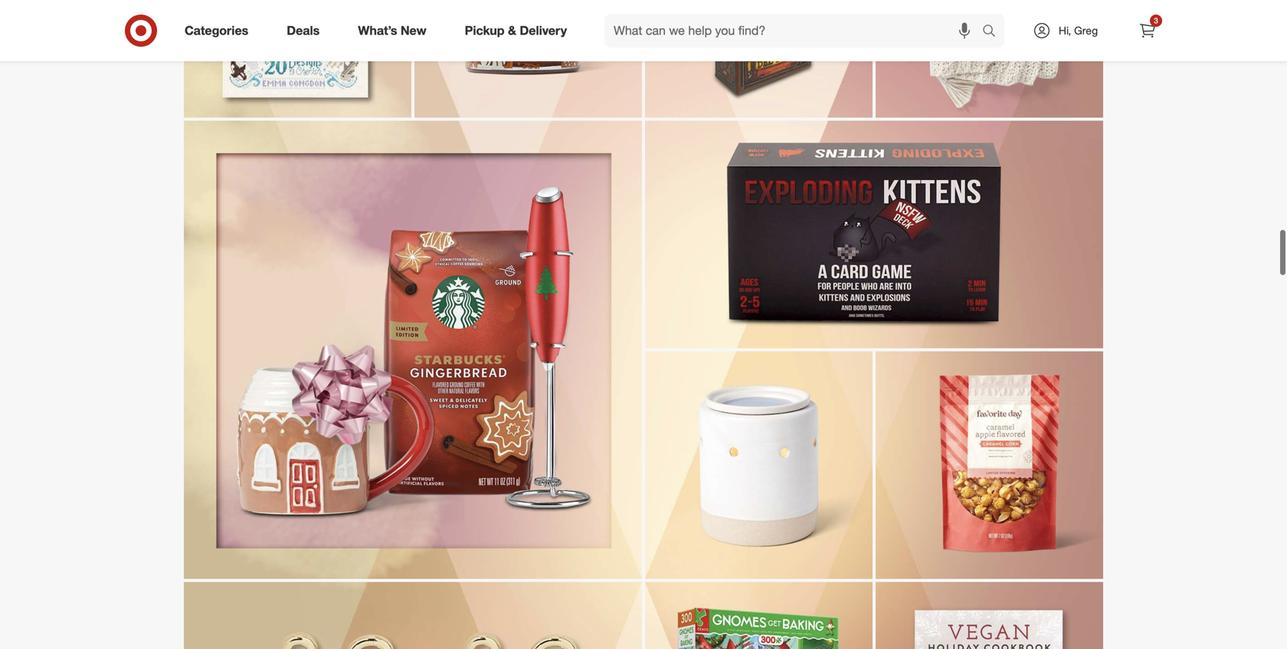 Task type: vqa. For each thing, say whether or not it's contained in the screenshot.
What's New link
yes



Task type: locate. For each thing, give the bounding box(es) containing it.
what's
[[358, 23, 397, 38]]

3 link
[[1132, 14, 1165, 48]]

pickup & delivery
[[465, 23, 567, 38]]

what's new
[[358, 23, 427, 38]]

&
[[508, 23, 517, 38]]

categories
[[185, 23, 249, 38]]

What can we help you find? suggestions appear below search field
[[605, 14, 987, 48]]

deals
[[287, 23, 320, 38]]

search button
[[976, 14, 1013, 51]]

deals link
[[274, 14, 339, 48]]

new
[[401, 23, 427, 38]]



Task type: describe. For each thing, give the bounding box(es) containing it.
what's new link
[[345, 14, 446, 48]]

hi, greg
[[1059, 24, 1099, 37]]

pickup
[[465, 23, 505, 38]]

greg
[[1075, 24, 1099, 37]]

search
[[976, 25, 1013, 40]]

hi,
[[1059, 24, 1072, 37]]

3
[[1155, 16, 1159, 25]]

pickup & delivery link
[[452, 14, 587, 48]]

categories link
[[172, 14, 268, 48]]

delivery
[[520, 23, 567, 38]]



